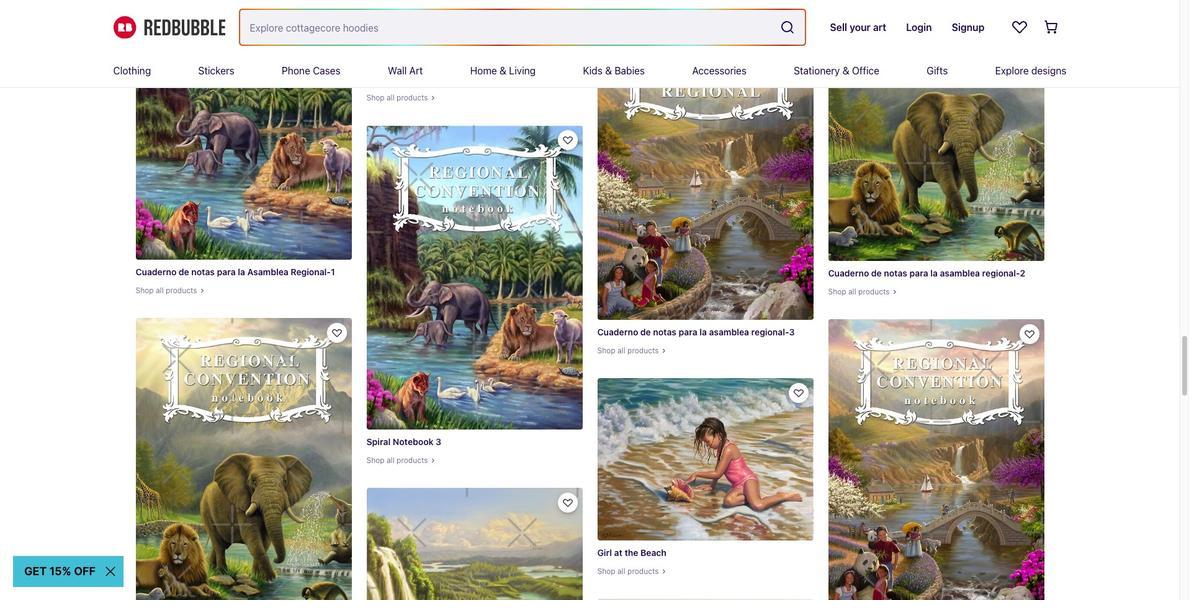 Task type: locate. For each thing, give the bounding box(es) containing it.
0 vertical spatial 3
[[789, 327, 795, 338]]

1 horizontal spatial para
[[679, 327, 698, 338]]

cuaderno de notas para la asamblea regional-1
[[136, 267, 335, 278]]

notas for cuaderno de notas para la asamblea regional-3
[[653, 327, 677, 338]]

& left living
[[500, 65, 507, 76]]

all for cuaderno de notas para la asamblea regional-1
[[156, 286, 164, 295]]

2 horizontal spatial la
[[931, 268, 938, 279]]

0 horizontal spatial &
[[500, 65, 507, 76]]

2 horizontal spatial de
[[872, 268, 882, 279]]

& for office
[[843, 65, 850, 76]]

la
[[238, 267, 245, 278], [931, 268, 938, 279], [700, 327, 707, 338]]

1 vertical spatial regional-
[[752, 327, 789, 338]]

notas for cuaderno de notas para la asamblea regional-2
[[884, 268, 908, 279]]

clothing
[[113, 65, 151, 76]]

1 horizontal spatial cuaderno
[[597, 327, 638, 338]]

0 horizontal spatial asamblea
[[709, 327, 749, 338]]

regional-
[[982, 268, 1020, 279], [752, 327, 789, 338]]

products down cuaderno de notas para la asamblea regional-2
[[859, 287, 890, 296]]

stickers
[[198, 65, 234, 76]]

notas for cuaderno de notas para la asamblea regional-1
[[191, 267, 215, 278]]

0 horizontal spatial la
[[238, 267, 245, 278]]

cuaderno de notas para la asamblea regional-2
[[828, 268, 1026, 279]]

cases
[[313, 65, 341, 76]]

0 horizontal spatial cuaderno
[[136, 267, 177, 278]]

1 horizontal spatial asamblea
[[940, 268, 980, 279]]

stationery
[[794, 65, 840, 76]]

1 horizontal spatial regional-
[[982, 268, 1020, 279]]

1 horizontal spatial la
[[700, 327, 707, 338]]

notebook
[[393, 437, 434, 448]]

0 horizontal spatial notas
[[191, 267, 215, 278]]

1 vertical spatial asamblea
[[709, 327, 749, 338]]

1 horizontal spatial &
[[605, 65, 612, 76]]

3
[[789, 327, 795, 338], [436, 437, 441, 448]]

all for girl at the beach
[[618, 567, 626, 576]]

&
[[500, 65, 507, 76], [605, 65, 612, 76], [843, 65, 850, 76]]

products down notebook
[[397, 456, 428, 465]]

shop for cuaderno de notas para la asamblea regional-2
[[828, 287, 847, 296]]

products down cuaderno de notas para la asamblea regional-3
[[628, 346, 659, 355]]

1 horizontal spatial notas
[[653, 327, 677, 338]]

products down tiger on the top of the page
[[397, 93, 428, 102]]

clothing link
[[113, 55, 151, 87]]

& left office
[[843, 65, 850, 76]]

None field
[[240, 10, 805, 45]]

gifts
[[927, 65, 948, 76]]

kids & babies
[[583, 65, 645, 76]]

0 vertical spatial regional-
[[982, 268, 1020, 279]]

1 horizontal spatial de
[[641, 327, 651, 338]]

girl
[[597, 548, 612, 559]]

& right the kids
[[605, 65, 612, 76]]

explore designs link
[[995, 55, 1067, 87]]

the
[[625, 548, 638, 559]]

2 & from the left
[[605, 65, 612, 76]]

all
[[387, 93, 395, 102], [156, 286, 164, 295], [849, 287, 856, 296], [618, 346, 626, 355], [387, 456, 395, 465], [618, 567, 626, 576]]

products for snow tiger
[[397, 93, 428, 102]]

products
[[397, 93, 428, 102], [166, 286, 197, 295], [859, 287, 890, 296], [628, 346, 659, 355], [397, 456, 428, 465], [628, 567, 659, 576]]

cuaderno for cuaderno de notas para la asamblea regional-3
[[597, 327, 638, 338]]

cuaderno
[[136, 267, 177, 278], [828, 268, 869, 279], [597, 327, 638, 338]]

2 horizontal spatial cuaderno
[[828, 268, 869, 279]]

1 vertical spatial 3
[[436, 437, 441, 448]]

home & living
[[470, 65, 536, 76]]

art
[[409, 65, 423, 76]]

girl at the beach
[[597, 548, 667, 559]]

spiral
[[367, 437, 391, 448]]

office
[[852, 65, 880, 76]]

products for girl at the beach
[[628, 567, 659, 576]]

asamblea for 3
[[709, 327, 749, 338]]

products down beach
[[628, 567, 659, 576]]

products for spiral notebook 3
[[397, 456, 428, 465]]

kids & babies link
[[583, 55, 645, 87]]

3 & from the left
[[843, 65, 850, 76]]

menu bar containing clothing
[[113, 55, 1067, 87]]

notas
[[191, 267, 215, 278], [884, 268, 908, 279], [653, 327, 677, 338]]

1 & from the left
[[500, 65, 507, 76]]

living
[[509, 65, 536, 76]]

2 horizontal spatial para
[[910, 268, 928, 279]]

2 horizontal spatial notas
[[884, 268, 908, 279]]

shop
[[367, 93, 385, 102], [136, 286, 154, 295], [828, 287, 847, 296], [597, 346, 616, 355], [367, 456, 385, 465], [597, 567, 616, 576]]

2 horizontal spatial &
[[843, 65, 850, 76]]

asamblea
[[247, 267, 289, 278]]

0 horizontal spatial regional-
[[752, 327, 789, 338]]

shop all products for girl at the beach
[[597, 567, 659, 576]]

de for cuaderno de notas para la asamblea regional-1
[[179, 267, 189, 278]]

explore
[[995, 65, 1029, 76]]

shop all products for spiral notebook 3
[[367, 456, 428, 465]]

home
[[470, 65, 497, 76]]

spiral notebook 3
[[367, 437, 441, 448]]

explore designs
[[995, 65, 1067, 76]]

shop all products
[[367, 93, 428, 102], [136, 286, 197, 295], [828, 287, 890, 296], [597, 346, 659, 355], [367, 456, 428, 465], [597, 567, 659, 576]]

asamblea
[[940, 268, 980, 279], [709, 327, 749, 338]]

para
[[217, 267, 236, 278], [910, 268, 928, 279], [679, 327, 698, 338]]

menu bar
[[113, 55, 1067, 87]]

stationery & office
[[794, 65, 880, 76]]

at
[[614, 548, 623, 559]]

kids
[[583, 65, 603, 76]]

wall art
[[388, 65, 423, 76]]

0 horizontal spatial de
[[179, 267, 189, 278]]

shop all products for cuaderno de notas para la asamblea regional-2
[[828, 287, 890, 296]]

0 vertical spatial asamblea
[[940, 268, 980, 279]]

products down cuaderno de notas para la asamblea regional-1
[[166, 286, 197, 295]]

0 horizontal spatial para
[[217, 267, 236, 278]]

de
[[179, 267, 189, 278], [872, 268, 882, 279], [641, 327, 651, 338]]



Task type: vqa. For each thing, say whether or not it's contained in the screenshot.
&
yes



Task type: describe. For each thing, give the bounding box(es) containing it.
shop for cuaderno de notas para la asamblea regional-1
[[136, 286, 154, 295]]

babies
[[615, 65, 645, 76]]

de for cuaderno de notas para la asamblea regional-2
[[872, 268, 882, 279]]

designs
[[1032, 65, 1067, 76]]

wall
[[388, 65, 407, 76]]

asamblea for 2
[[940, 268, 980, 279]]

tiger
[[392, 74, 413, 85]]

phone
[[282, 65, 310, 76]]

regional-
[[291, 267, 331, 278]]

& for babies
[[605, 65, 612, 76]]

phone cases
[[282, 65, 341, 76]]

products for cuaderno de notas para la asamblea regional-1
[[166, 286, 197, 295]]

cuaderno for cuaderno de notas para la asamblea regional-1
[[136, 267, 177, 278]]

shop for cuaderno de notas para la asamblea regional-3
[[597, 346, 616, 355]]

accessories
[[692, 65, 747, 76]]

la for 2
[[931, 268, 938, 279]]

la for 3
[[700, 327, 707, 338]]

la for 1
[[238, 267, 245, 278]]

shop all products for cuaderno de notas para la asamblea regional-1
[[136, 286, 197, 295]]

cuaderno de notas para la asamblea regional-3
[[597, 327, 795, 338]]

shop for girl at the beach
[[597, 567, 616, 576]]

shop all products for snow tiger
[[367, 93, 428, 102]]

snow tiger
[[367, 74, 413, 85]]

shop all products for cuaderno de notas para la asamblea regional-3
[[597, 346, 659, 355]]

all for cuaderno de notas para la asamblea regional-2
[[849, 287, 856, 296]]

phone cases link
[[282, 55, 341, 87]]

home & living link
[[470, 55, 536, 87]]

stickers link
[[198, 55, 234, 87]]

cuaderno for cuaderno de notas para la asamblea regional-2
[[828, 268, 869, 279]]

stationery & office link
[[794, 55, 880, 87]]

gifts link
[[927, 55, 948, 87]]

0 horizontal spatial 3
[[436, 437, 441, 448]]

Search term search field
[[240, 10, 776, 45]]

snow
[[367, 74, 389, 85]]

products for cuaderno de notas para la asamblea regional-3
[[628, 346, 659, 355]]

shop for spiral notebook 3
[[367, 456, 385, 465]]

beach
[[641, 548, 667, 559]]

2
[[1020, 268, 1026, 279]]

products for cuaderno de notas para la asamblea regional-2
[[859, 287, 890, 296]]

shop for snow tiger
[[367, 93, 385, 102]]

1
[[331, 267, 335, 278]]

all for spiral notebook 3
[[387, 456, 395, 465]]

all for cuaderno de notas para la asamblea regional-3
[[618, 346, 626, 355]]

regional- for 3
[[752, 327, 789, 338]]

de for cuaderno de notas para la asamblea regional-3
[[641, 327, 651, 338]]

accessories link
[[692, 55, 747, 87]]

1 horizontal spatial 3
[[789, 327, 795, 338]]

& for living
[[500, 65, 507, 76]]

para for cuaderno de notas para la asamblea regional-1
[[217, 267, 236, 278]]

para for cuaderno de notas para la asamblea regional-3
[[679, 327, 698, 338]]

redbubble logo image
[[113, 16, 225, 39]]

regional- for 2
[[982, 268, 1020, 279]]

all for snow tiger
[[387, 93, 395, 102]]

wall art link
[[388, 55, 423, 87]]

para for cuaderno de notas para la asamblea regional-2
[[910, 268, 928, 279]]



